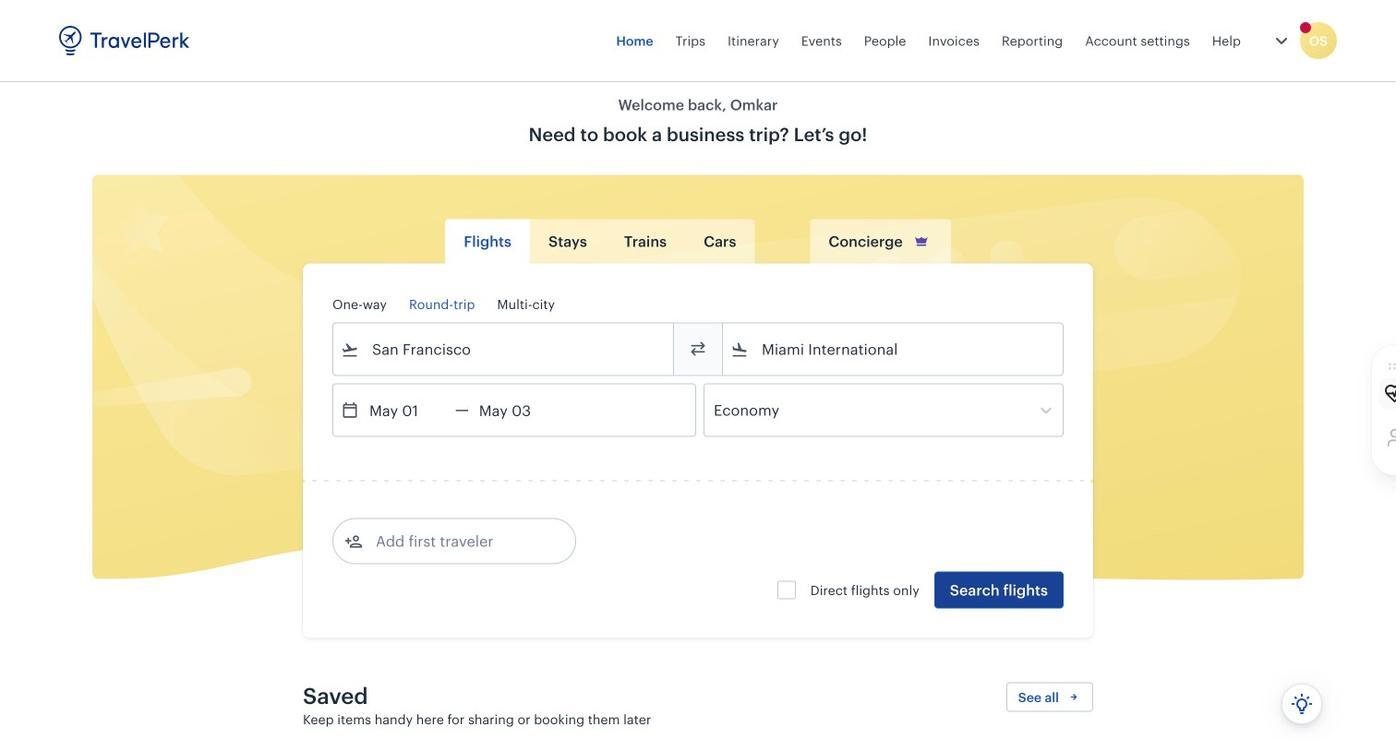Task type: describe. For each thing, give the bounding box(es) containing it.
To search field
[[749, 335, 1039, 364]]

Depart text field
[[359, 385, 455, 436]]



Task type: locate. For each thing, give the bounding box(es) containing it.
Add first traveler search field
[[363, 527, 555, 556]]

From search field
[[359, 335, 649, 364]]

Return text field
[[469, 385, 565, 436]]



